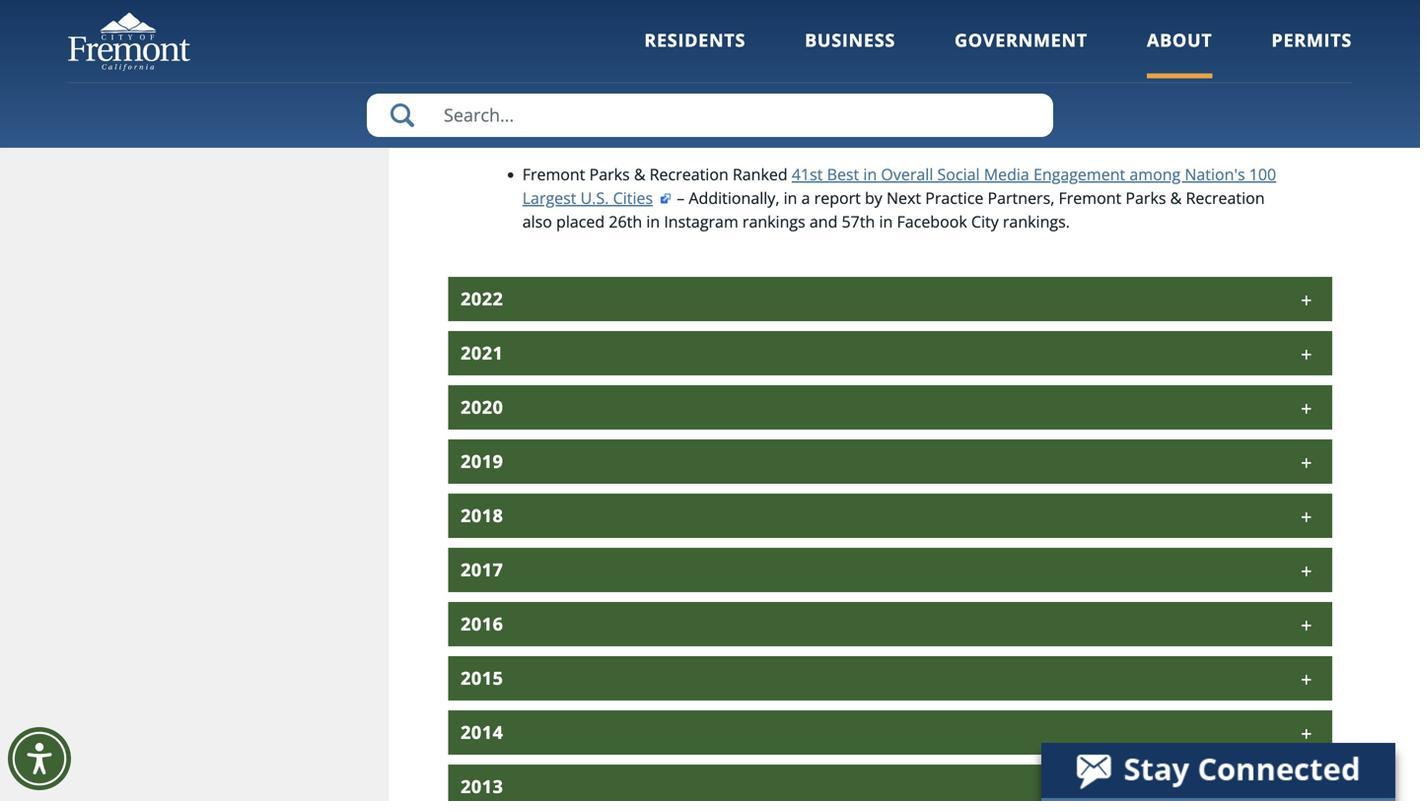 Task type: locate. For each thing, give the bounding box(es) containing it.
according
[[892, 37, 964, 59]]

0 vertical spatial as
[[691, 14, 708, 35]]

by for partners,
[[865, 187, 883, 208]]

report up achievement in the right of the page
[[972, 77, 1019, 98]]

1 vertical spatial recreation
[[1186, 187, 1265, 208]]

1 vertical spatial &
[[1171, 187, 1182, 208]]

1 vertical spatial report
[[814, 187, 861, 208]]

fremont ranked 19th safest city in the u.s.
[[523, 77, 841, 98]]

parks
[[589, 164, 630, 185], [1126, 187, 1166, 208]]

of inside – in an annual report by smartasset on the safest cities in america, fremont was listed as no. 19. this significant achievement is a direct result of our valued partnership with the fremont community.
[[1143, 100, 1158, 122]]

2021
[[461, 341, 504, 365]]

in up nation
[[841, 14, 855, 35]]

as up happiest
[[691, 14, 708, 35]]

0 horizontal spatial parks
[[589, 164, 630, 185]]

of
[[1015, 14, 1029, 35], [115, 50, 124, 64], [115, 76, 124, 89], [1143, 100, 1158, 122]]

1 vertical spatial u.s.
[[812, 77, 841, 98]]

1 vertical spatial a
[[1037, 100, 1046, 122]]

ranked for year
[[589, 14, 644, 35]]

2017
[[461, 558, 504, 582]]

1 horizontal spatial &
[[1171, 187, 1182, 208]]

of left our on the right of page
[[1143, 100, 1158, 122]]

fremont up study
[[1033, 14, 1096, 35]]

no. left for
[[1156, 14, 1182, 35]]

a down 41st
[[802, 187, 810, 208]]

1 horizontal spatial as
[[691, 14, 708, 35]]

& up cities
[[634, 164, 646, 185]]

a inside – the city of fremont ranked no. 1 for the third consecutive year as the happiest city in the nation according to a recent study conducted by wallet hub.
[[988, 37, 996, 59]]

2020
[[461, 395, 504, 420]]

1 vertical spatial parks
[[1126, 187, 1166, 208]]

2 vertical spatial u.s.
[[581, 187, 609, 208]]

1 vertical spatial –
[[865, 77, 873, 98]]

of up recent
[[1015, 14, 1029, 35]]

quick links
[[93, 9, 216, 34]]

1 horizontal spatial report
[[972, 77, 1019, 98]]

1 horizontal spatial parks
[[1126, 187, 1166, 208]]

– inside – the city of fremont ranked no. 1 for the third consecutive year as the happiest city in the nation according to a recent study conducted by wallet hub.
[[940, 14, 948, 35]]

fremont
[[523, 14, 585, 35], [1033, 14, 1096, 35], [127, 50, 167, 64], [127, 76, 167, 89], [523, 77, 585, 98], [591, 100, 654, 122], [677, 124, 740, 145], [523, 164, 585, 185], [1059, 187, 1122, 208]]

2 vertical spatial by
[[865, 187, 883, 208]]

– up the instagram
[[677, 187, 685, 208]]

fremont down listed
[[677, 124, 740, 145]]

– inside – in an annual report by smartasset on the safest cities in america, fremont was listed as no. 19. this significant achievement is a direct result of our valued partnership with the fremont community.
[[865, 77, 873, 98]]

– left in
[[865, 77, 873, 98]]

in right best
[[864, 164, 877, 185]]

u.s. inside 41st best in overall social media engagement among nation's 100 largest u.s. cities
[[581, 187, 609, 208]]

Search text field
[[367, 94, 1054, 137]]

city up city of fremont link
[[95, 50, 112, 64]]

by inside – in an annual report by smartasset on the safest cities in america, fremont was listed as no. 19. this significant achievement is a direct result of our valued partnership with the fremont community.
[[1023, 77, 1040, 98]]

in
[[877, 77, 891, 98]]

press for city of fremont press
[[170, 50, 195, 64]]

ranked up year
[[589, 14, 644, 35]]

safest
[[686, 77, 731, 98]]

1 horizontal spatial no.
[[755, 100, 780, 122]]

placed
[[556, 211, 605, 232]]

0 vertical spatial u.s.
[[887, 14, 916, 35]]

0 horizontal spatial report
[[814, 187, 861, 208]]

recreation up the instagram
[[650, 164, 729, 185]]

2 vertical spatial a
[[802, 187, 810, 208]]

press down city of fremont press room
[[170, 76, 195, 89]]

0 horizontal spatial a
[[802, 187, 810, 208]]

0 vertical spatial press
[[170, 50, 195, 64]]

among
[[1130, 164, 1181, 185]]

ranked up additionally,
[[733, 164, 788, 185]]

the right for
[[1224, 14, 1249, 35]]

the up happiest
[[712, 14, 736, 35]]

wallet
[[1200, 37, 1245, 59]]

0 vertical spatial report
[[972, 77, 1019, 98]]

as right year
[[649, 37, 666, 59]]

the down was
[[649, 124, 673, 145]]

fremont inside – additionally, in a report by next practice partners, fremont parks & recreation also placed 26th in instagram rankings and 57th in facebook city rankings.
[[1059, 187, 1122, 208]]

a inside – in an annual report by smartasset on the safest cities in america, fremont was listed as no. 19. this significant achievement is a direct result of our valued partnership with the fremont community.
[[1037, 100, 1046, 122]]

valued
[[1191, 100, 1240, 122]]

2 press from the top
[[170, 76, 195, 89]]

social
[[938, 164, 980, 185]]

no. down 19th safest city in the u.s. 'link'
[[755, 100, 780, 122]]

19. this
[[784, 100, 840, 122]]

report down best
[[814, 187, 861, 208]]

city right safest
[[735, 77, 762, 98]]

city of fremont link
[[95, 76, 167, 89]]

1 inside – the city of fremont ranked no. 1 for the third consecutive year as the happiest city in the nation according to a recent study conducted by wallet hub.
[[1186, 14, 1195, 35]]

to
[[968, 37, 983, 59]]

– inside – additionally, in a report by next practice partners, fremont parks & recreation also placed 26th in instagram rankings and 57th in facebook city rankings.
[[677, 187, 685, 208]]

in right cities
[[1273, 77, 1287, 98]]

a for is
[[1037, 100, 1046, 122]]

listed
[[691, 100, 730, 122]]

press left room
[[170, 50, 195, 64]]

fremont up largest
[[523, 164, 585, 185]]

happiest
[[698, 37, 762, 59]]

0 vertical spatial a
[[988, 37, 996, 59]]

2 horizontal spatial –
[[940, 14, 948, 35]]

1 vertical spatial ranked
[[589, 77, 644, 98]]

& inside – additionally, in a report by next practice partners, fremont parks & recreation also placed 26th in instagram rankings and 57th in facebook city rankings.
[[1171, 187, 1182, 208]]

0 horizontal spatial –
[[677, 187, 685, 208]]

u.s. up 19. this
[[812, 77, 841, 98]]

by left wallet
[[1178, 37, 1195, 59]]

by inside – additionally, in a report by next practice partners, fremont parks & recreation also placed 26th in instagram rankings and 57th in facebook city rankings.
[[865, 187, 883, 208]]

report
[[972, 77, 1019, 98], [814, 187, 861, 208]]

u.s.
[[887, 14, 916, 35], [812, 77, 841, 98], [581, 187, 609, 208]]

business link
[[805, 28, 896, 79]]

&
[[634, 164, 646, 185], [1171, 187, 1182, 208]]

0 vertical spatial by
[[1178, 37, 1195, 59]]

2 vertical spatial as
[[734, 100, 751, 122]]

ranked down year
[[589, 77, 644, 98]]

in inside 41st best in overall social media engagement among nation's 100 largest u.s. cities
[[864, 164, 877, 185]]

the left nation
[[813, 37, 837, 59]]

city of fremont press room
[[95, 50, 226, 64]]

a
[[988, 37, 996, 59], [1037, 100, 1046, 122], [802, 187, 810, 208]]

1 horizontal spatial a
[[988, 37, 996, 59]]

a right is
[[1037, 100, 1046, 122]]

1
[[678, 14, 687, 35], [1186, 14, 1195, 35]]

0 horizontal spatial no.
[[649, 14, 674, 35]]

ranked
[[589, 14, 644, 35], [589, 77, 644, 98], [733, 164, 788, 185]]

0 horizontal spatial recreation
[[650, 164, 729, 185]]

0 vertical spatial recreation
[[650, 164, 729, 185]]

by up 57th
[[865, 187, 883, 208]]

0 vertical spatial parks
[[589, 164, 630, 185]]

as down 19th safest city in the u.s. 'link'
[[734, 100, 751, 122]]

by up is
[[1023, 77, 1040, 98]]

1 vertical spatial by
[[1023, 77, 1040, 98]]

0 horizontal spatial u.s.
[[581, 187, 609, 208]]

2 horizontal spatial by
[[1178, 37, 1195, 59]]

0 vertical spatial ranked
[[589, 14, 644, 35]]

u.s. up according
[[887, 14, 916, 35]]

–
[[940, 14, 948, 35], [865, 77, 873, 98], [677, 187, 685, 208]]

nation's
[[1185, 164, 1246, 185]]

report for achievement
[[972, 77, 1019, 98]]

with
[[613, 124, 644, 145]]

1 horizontal spatial –
[[865, 77, 873, 98]]

community.
[[744, 124, 831, 145]]

1 vertical spatial press
[[170, 76, 195, 89]]

of inside – the city of fremont ranked no. 1 for the third consecutive year as the happiest city in the nation according to a recent study conducted by wallet hub.
[[1015, 14, 1029, 35]]

best
[[827, 164, 859, 185]]

0 horizontal spatial 1
[[678, 14, 687, 35]]

recreation down nation's
[[1186, 187, 1265, 208]]

report inside – in an annual report by smartasset on the safest cities in america, fremont was listed as no. 19. this significant achievement is a direct result of our valued partnership with the fremont community.
[[972, 77, 1019, 98]]

2 vertical spatial –
[[677, 187, 685, 208]]

for
[[1199, 14, 1220, 35]]

a inside – additionally, in a report by next practice partners, fremont parks & recreation also placed 26th in instagram rankings and 57th in facebook city rankings.
[[802, 187, 810, 208]]

hub.
[[1249, 37, 1285, 59]]

1 horizontal spatial 1
[[1186, 14, 1195, 35]]

room link
[[195, 50, 226, 64]]

0 horizontal spatial as
[[649, 37, 666, 59]]

press for city of fremont
[[170, 76, 195, 89]]

1 horizontal spatial recreation
[[1186, 187, 1265, 208]]

fremont down engagement in the right top of the page
[[1059, 187, 1122, 208]]

in right city
[[795, 37, 809, 59]]

& down the among
[[1171, 187, 1182, 208]]

2 horizontal spatial as
[[734, 100, 751, 122]]

0 horizontal spatial by
[[865, 187, 883, 208]]

in inside – in an annual report by smartasset on the safest cities in america, fremont was listed as no. 19. this significant achievement is a direct result of our valued partnership with the fremont community.
[[1273, 77, 1287, 98]]

the
[[952, 14, 979, 35]]

1 press from the top
[[170, 50, 195, 64]]

2 1 from the left
[[1186, 14, 1195, 35]]

2 horizontal spatial a
[[1037, 100, 1046, 122]]

1 horizontal spatial by
[[1023, 77, 1040, 98]]

our
[[1162, 100, 1187, 122]]

no. 1 as the happiest city in the u.s. link
[[649, 14, 936, 35]]

city down practice
[[972, 211, 999, 232]]

parks up cities
[[589, 164, 630, 185]]

1 horizontal spatial u.s.
[[812, 77, 841, 98]]

– for the
[[940, 14, 948, 35]]

recreation
[[650, 164, 729, 185], [1186, 187, 1265, 208]]

in right 57th
[[879, 211, 893, 232]]

city down city of fremont press link
[[95, 76, 112, 89]]

a right to
[[988, 37, 996, 59]]

– in an annual report by smartasset on the safest cities in america, fremont was listed as no. 19. this significant achievement is a direct result of our valued partnership with the fremont community.
[[523, 77, 1287, 145]]

1 vertical spatial as
[[649, 37, 666, 59]]

report inside – additionally, in a report by next practice partners, fremont parks & recreation also placed 26th in instagram rankings and 57th in facebook city rankings.
[[814, 187, 861, 208]]

2 horizontal spatial u.s.
[[887, 14, 916, 35]]

0 vertical spatial &
[[634, 164, 646, 185]]

in down city
[[766, 77, 780, 98]]

direct
[[1050, 100, 1092, 122]]

u.s. up placed
[[581, 187, 609, 208]]

city right happiest on the right top of the page
[[810, 14, 837, 35]]

no. up 19th
[[649, 14, 674, 35]]

0 horizontal spatial &
[[634, 164, 646, 185]]

2 horizontal spatial no.
[[1156, 14, 1182, 35]]

media
[[984, 164, 1030, 185]]

parks down the among
[[1126, 187, 1166, 208]]

smartasset
[[1044, 77, 1128, 98]]

press
[[170, 50, 195, 64], [170, 76, 195, 89]]

0 vertical spatial –
[[940, 14, 948, 35]]

– left the
[[940, 14, 948, 35]]

as
[[691, 14, 708, 35], [649, 37, 666, 59], [734, 100, 751, 122]]

fremont up consecutive
[[523, 14, 585, 35]]

city right the
[[983, 14, 1010, 35]]

no.
[[649, 14, 674, 35], [1156, 14, 1182, 35], [755, 100, 780, 122]]



Task type: vqa. For each thing, say whether or not it's contained in the screenshot.
the left a
yes



Task type: describe. For each thing, give the bounding box(es) containing it.
2013
[[461, 775, 504, 799]]

the up fremont ranked 19th safest city in the u.s.
[[670, 37, 694, 59]]

year
[[613, 37, 645, 59]]

fremont inside – the city of fremont ranked no. 1 for the third consecutive year as the happiest city in the nation according to a recent study conducted by wallet hub.
[[1033, 14, 1096, 35]]

recent
[[1000, 37, 1047, 59]]

about link
[[1147, 28, 1213, 79]]

government
[[955, 28, 1088, 52]]

the up nation
[[859, 14, 883, 35]]

and
[[810, 211, 838, 232]]

2018
[[461, 504, 504, 528]]

residents
[[645, 28, 746, 52]]

as inside – in an annual report by smartasset on the safest cities in america, fremont was listed as no. 19. this significant achievement is a direct result of our valued partnership with the fremont community.
[[734, 100, 751, 122]]

study
[[1052, 37, 1092, 59]]

26th
[[609, 211, 642, 232]]

city inside – the city of fremont ranked no. 1 for the third consecutive year as the happiest city in the nation according to a recent study conducted by wallet hub.
[[983, 14, 1010, 35]]

100
[[1250, 164, 1277, 185]]

annual
[[918, 77, 968, 98]]

safest
[[1184, 77, 1227, 98]]

1 1 from the left
[[678, 14, 687, 35]]

of up city of fremont link
[[115, 50, 124, 64]]

city of fremont press releases
[[95, 76, 239, 89]]

achievement
[[923, 100, 1018, 122]]

– for in
[[865, 77, 873, 98]]

links
[[159, 9, 216, 34]]

overall
[[881, 164, 934, 185]]

ranked for america,
[[589, 77, 644, 98]]

engagement
[[1034, 164, 1126, 185]]

cities
[[613, 187, 653, 208]]

the up 19. this
[[784, 77, 808, 98]]

in inside – the city of fremont ranked no. 1 for the third consecutive year as the happiest city in the nation according to a recent study conducted by wallet hub.
[[795, 37, 809, 59]]

report for 57th
[[814, 187, 861, 208]]

the up our on the right of page
[[1155, 77, 1180, 98]]

facebook
[[897, 211, 967, 232]]

of down city of fremont press link
[[115, 76, 124, 89]]

conducted
[[1096, 37, 1174, 59]]

city
[[766, 37, 791, 59]]

2022
[[461, 287, 504, 311]]

quick
[[93, 9, 154, 34]]

19th
[[649, 77, 682, 98]]

instagram
[[664, 211, 739, 232]]

is
[[1022, 100, 1033, 122]]

parks inside – additionally, in a report by next practice partners, fremont parks & recreation also placed 26th in instagram rankings and 57th in facebook city rankings.
[[1126, 187, 1166, 208]]

57th
[[842, 211, 875, 232]]

2015
[[461, 667, 504, 691]]

fremont up 'america,'
[[523, 77, 585, 98]]

city inside – additionally, in a report by next practice partners, fremont parks & recreation also placed 26th in instagram rankings and 57th in facebook city rankings.
[[972, 211, 999, 232]]

about
[[1147, 28, 1213, 52]]

stay connected image
[[1042, 744, 1394, 799]]

on
[[1132, 77, 1151, 98]]

partnership
[[523, 124, 609, 145]]

fremont parks & recreation ranked
[[523, 164, 792, 185]]

cities
[[1231, 77, 1269, 98]]

permits
[[1272, 28, 1352, 52]]

as inside – the city of fremont ranked no. 1 for the third consecutive year as the happiest city in the nation according to a recent study conducted by wallet hub.
[[649, 37, 666, 59]]

2014
[[461, 721, 504, 745]]

41st
[[792, 164, 823, 185]]

business
[[805, 28, 896, 52]]

fremont up with
[[591, 100, 654, 122]]

nation
[[841, 37, 888, 59]]

partners,
[[988, 187, 1055, 208]]

no. inside – the city of fremont ranked no. 1 for the third consecutive year as the happiest city in the nation according to a recent study conducted by wallet hub.
[[1156, 14, 1182, 35]]

also
[[523, 211, 552, 232]]

fremont ranked no. 1 as the happiest city in the u.s.
[[523, 14, 916, 35]]

by inside – the city of fremont ranked no. 1 for the third consecutive year as the happiest city in the nation according to a recent study conducted by wallet hub.
[[1178, 37, 1195, 59]]

19th safest city in the u.s. link
[[649, 77, 861, 98]]

2 vertical spatial ranked
[[733, 164, 788, 185]]

– the city of fremont ranked no. 1 for the third consecutive year as the happiest city in the nation according to a recent study conducted by wallet hub.
[[523, 14, 1289, 59]]

room
[[198, 50, 226, 64]]

an
[[895, 77, 913, 98]]

fremont down city of fremont press link
[[127, 76, 167, 89]]

in up rankings
[[784, 187, 798, 208]]

a for to
[[988, 37, 996, 59]]

largest
[[523, 187, 577, 208]]

america,
[[523, 100, 587, 122]]

government link
[[955, 28, 1088, 79]]

ranked
[[1100, 14, 1152, 35]]

41st best in overall social media engagement among nation's 100 largest u.s. cities link
[[523, 164, 1277, 208]]

recreation inside – additionally, in a report by next practice partners, fremont parks & recreation also placed 26th in instagram rankings and 57th in facebook city rankings.
[[1186, 187, 1265, 208]]

additionally,
[[689, 187, 780, 208]]

happiest
[[740, 14, 806, 35]]

was
[[658, 100, 686, 122]]

2019
[[461, 450, 504, 474]]

– for additionally,
[[677, 187, 685, 208]]

rankings
[[743, 211, 806, 232]]

by for the
[[1023, 77, 1040, 98]]

– additionally, in a report by next practice partners, fremont parks & recreation also placed 26th in instagram rankings and 57th in facebook city rankings.
[[523, 187, 1265, 232]]

next
[[887, 187, 921, 208]]

2016
[[461, 612, 504, 637]]

consecutive
[[523, 37, 609, 59]]

city of fremont press link
[[95, 50, 195, 64]]

in right 26th
[[646, 211, 660, 232]]

result
[[1097, 100, 1139, 122]]

press releases link
[[167, 76, 239, 89]]

no. inside – in an annual report by smartasset on the safest cities in america, fremont was listed as no. 19. this significant achievement is a direct result of our valued partnership with the fremont community.
[[755, 100, 780, 122]]

41st best in overall social media engagement among nation's 100 largest u.s. cities
[[523, 164, 1277, 208]]

fremont up city of fremont link
[[127, 50, 167, 64]]

residents link
[[645, 28, 746, 79]]

practice
[[926, 187, 984, 208]]

significant
[[845, 100, 919, 122]]

third
[[1253, 14, 1288, 35]]



